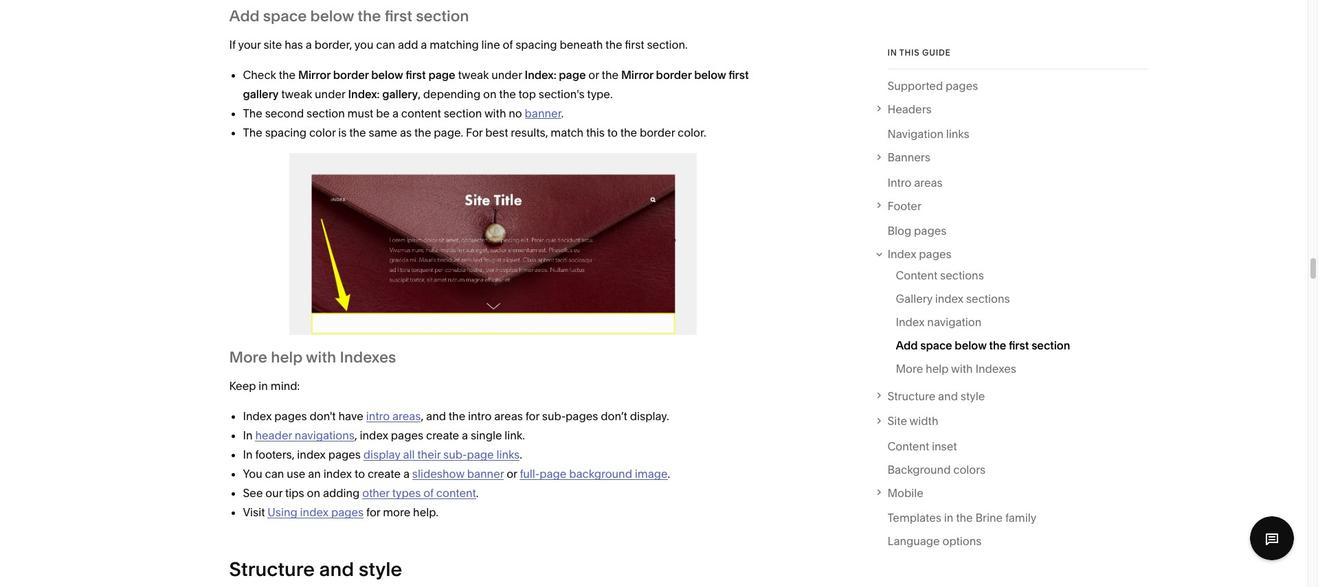 Task type: locate. For each thing, give the bounding box(es) containing it.
1 horizontal spatial add
[[896, 339, 918, 353]]

1 vertical spatial create
[[368, 468, 401, 482]]

1 vertical spatial the
[[243, 126, 263, 140]]

index
[[936, 292, 964, 306], [360, 429, 389, 443], [297, 449, 326, 462], [324, 468, 352, 482], [300, 506, 329, 520]]

more up site width
[[896, 362, 924, 376]]

1 horizontal spatial of
[[503, 38, 513, 52]]

content
[[896, 269, 938, 283], [888, 440, 930, 454]]

0 vertical spatial content
[[896, 269, 938, 283]]

indexes down add space below the first section link
[[976, 362, 1017, 376]]

banner inside the second section must be a content section with no banner . the spacing color is the same as the page. for best results, match this to the border color.
[[525, 107, 562, 120]]

structure and style inside structure and style link
[[888, 390, 986, 404]]

areas
[[915, 176, 943, 190], [393, 410, 421, 424], [495, 410, 523, 424]]

0 vertical spatial ,
[[418, 87, 421, 101]]

pages down guide at the top of the page
[[946, 79, 979, 93]]

1 horizontal spatial and
[[426, 410, 446, 424]]

with up don't at the left of the page
[[306, 349, 336, 367]]

sub- left don't
[[542, 410, 566, 424]]

0 vertical spatial for
[[526, 410, 540, 424]]

color
[[309, 126, 336, 140]]

footers,
[[255, 449, 295, 462]]

0 horizontal spatial this
[[586, 126, 605, 140]]

1 horizontal spatial with
[[485, 107, 506, 120]]

1 vertical spatial for
[[367, 506, 381, 520]]

1 horizontal spatial links
[[947, 128, 970, 141]]

indexes up have
[[340, 349, 396, 367]]

0 vertical spatial in
[[259, 380, 268, 394]]

banner
[[525, 107, 562, 120], [467, 468, 504, 482]]

structure down using
[[229, 559, 315, 582]]

below up 'border,'
[[311, 7, 354, 25]]

areas right intro
[[915, 176, 943, 190]]

0 vertical spatial under
[[492, 68, 522, 82]]

and down using index pages link
[[319, 559, 354, 582]]

intro right have
[[366, 410, 390, 424]]

add
[[229, 7, 260, 25], [896, 339, 918, 353]]

.
[[562, 107, 564, 120], [520, 449, 523, 462], [668, 468, 671, 482], [476, 487, 479, 501]]

intro areas link
[[366, 410, 421, 424]]

section up the matching
[[416, 7, 469, 25]]

sections
[[941, 269, 985, 283], [967, 292, 1011, 306]]

1 horizontal spatial can
[[376, 38, 395, 52]]

0 vertical spatial the
[[243, 107, 263, 120]]

intro
[[888, 176, 912, 190]]

style down more help with indexes link
[[961, 390, 986, 404]]

a right the be
[[393, 107, 399, 120]]

below up the color.
[[695, 68, 726, 82]]

2 gallery from the left
[[382, 87, 418, 101]]

mobile button
[[874, 484, 1149, 503]]

this left guide at the top of the page
[[900, 47, 920, 58]]

the right is
[[349, 126, 366, 140]]

the up more help with indexes link
[[990, 339, 1007, 353]]

add space below the first section
[[229, 7, 469, 25], [896, 339, 1071, 353]]

0 horizontal spatial mirror
[[298, 68, 331, 82]]

with inside the second section must be a content section with no banner . the spacing color is the same as the page. for best results, match this to the border color.
[[485, 107, 506, 120]]

links right navigation
[[947, 128, 970, 141]]

1 vertical spatial sub-
[[444, 449, 467, 462]]

index pages button
[[873, 245, 1149, 264]]

more
[[383, 506, 411, 520]]

site width link
[[888, 412, 1149, 431]]

can right you
[[376, 38, 395, 52]]

border inside mirror border below first gallery
[[656, 68, 692, 82]]

mirror
[[298, 68, 331, 82], [622, 68, 654, 82]]

visit
[[243, 506, 265, 520]]

more
[[229, 349, 267, 367], [896, 362, 924, 376]]

banners
[[888, 151, 931, 165]]

create down display
[[368, 468, 401, 482]]

banners link
[[888, 148, 1149, 167]]

0 vertical spatial style
[[961, 390, 986, 404]]

types
[[392, 487, 421, 501]]

on
[[483, 87, 497, 101], [307, 487, 320, 501]]

1 horizontal spatial space
[[921, 339, 953, 353]]

mirror down 'border,'
[[298, 68, 331, 82]]

0 horizontal spatial add
[[229, 7, 260, 25]]

index up an
[[297, 449, 326, 462]]

1 horizontal spatial on
[[483, 87, 497, 101]]

0 vertical spatial index
[[888, 248, 917, 262]]

gallery
[[243, 87, 279, 101], [382, 87, 418, 101]]

can down the footers,
[[265, 468, 284, 482]]

, up their
[[421, 410, 424, 424]]

1 vertical spatial links
[[497, 449, 520, 462]]

border down section.
[[656, 68, 692, 82]]

2 vertical spatial in
[[243, 449, 253, 462]]

blog pages
[[888, 224, 947, 238]]

using
[[268, 506, 298, 520]]

structure up site width
[[888, 390, 936, 404]]

the left top in the left top of the page
[[499, 87, 516, 101]]

links down link.
[[497, 449, 520, 462]]

index down tips
[[300, 506, 329, 520]]

be
[[376, 107, 390, 120]]

a right add
[[421, 38, 427, 52]]

spacing inside the second section must be a content section with no banner . the spacing color is the same as the page. for best results, match this to the border color.
[[265, 126, 307, 140]]

sections up gallery index sections
[[941, 269, 985, 283]]

sections up navigation
[[967, 292, 1011, 306]]

1 vertical spatial banner
[[467, 468, 504, 482]]

1 gallery from the left
[[243, 87, 279, 101]]

a left single
[[462, 429, 468, 443]]

content down slideshow banner link
[[437, 487, 476, 501]]

0 vertical spatial of
[[503, 38, 513, 52]]

1 vertical spatial structure and style
[[229, 559, 402, 582]]

1 vertical spatial spacing
[[265, 126, 307, 140]]

in up supported
[[888, 47, 898, 58]]

0 vertical spatial add space below the first section
[[229, 7, 469, 25]]

1 vertical spatial on
[[307, 487, 320, 501]]

0 vertical spatial tweak
[[458, 68, 489, 82]]

to up other on the left
[[355, 468, 365, 482]]

1 vertical spatial add space below the first section
[[896, 339, 1071, 353]]

1 vertical spatial structure
[[229, 559, 315, 582]]

under up color
[[315, 87, 346, 101]]

index up header
[[243, 410, 272, 424]]

1 vertical spatial this
[[586, 126, 605, 140]]

1 horizontal spatial intro
[[468, 410, 492, 424]]

style
[[961, 390, 986, 404], [359, 559, 402, 582]]

depending
[[423, 87, 481, 101]]

with
[[485, 107, 506, 120], [306, 349, 336, 367], [952, 362, 973, 376]]

0 horizontal spatial links
[[497, 449, 520, 462]]

0 horizontal spatial in
[[259, 380, 268, 394]]

1 intro from the left
[[366, 410, 390, 424]]

0 horizontal spatial to
[[355, 468, 365, 482]]

section up color
[[307, 107, 345, 120]]

style down more
[[359, 559, 402, 582]]

0 horizontal spatial ,
[[355, 429, 357, 443]]

border
[[333, 68, 369, 82], [656, 68, 692, 82], [640, 126, 675, 140]]

headers
[[888, 102, 932, 116]]

2 mirror from the left
[[622, 68, 654, 82]]

for
[[526, 410, 540, 424], [367, 506, 381, 520]]

content inside the second section must be a content section with no banner . the spacing color is the same as the page. for best results, match this to the border color.
[[401, 107, 441, 120]]

the second section must be a content section with no banner . the spacing color is the same as the page. for best results, match this to the border color.
[[243, 107, 707, 140]]

the up type.
[[602, 68, 619, 82]]

more help with indexes up mind:
[[229, 349, 396, 367]]

0 vertical spatial or
[[589, 68, 599, 82]]

below inside mirror border below first gallery
[[695, 68, 726, 82]]

spacing down second
[[265, 126, 307, 140]]

1 vertical spatial tweak
[[281, 87, 312, 101]]

more up keep
[[229, 349, 267, 367]]

0 vertical spatial add
[[229, 7, 260, 25]]

index down gallery on the right
[[896, 316, 925, 329]]

0 horizontal spatial spacing
[[265, 126, 307, 140]]

below down navigation
[[955, 339, 987, 353]]

1 the from the top
[[243, 107, 263, 120]]

for
[[466, 126, 483, 140]]

blog pages link
[[888, 222, 947, 245]]

spacing left beneath
[[516, 38, 557, 52]]

intro up single
[[468, 410, 492, 424]]

content
[[401, 107, 441, 120], [437, 487, 476, 501]]

1 vertical spatial sections
[[967, 292, 1011, 306]]

0 horizontal spatial under
[[315, 87, 346, 101]]

0 horizontal spatial space
[[263, 7, 307, 25]]

the up display all their sub-page links link
[[449, 410, 466, 424]]

in
[[259, 380, 268, 394], [945, 512, 954, 526]]

areas up all
[[393, 410, 421, 424]]

1 vertical spatial space
[[921, 339, 953, 353]]

with down add space below the first section link
[[952, 362, 973, 376]]

site
[[888, 415, 908, 429]]

0 horizontal spatial tweak
[[281, 87, 312, 101]]

1 vertical spatial content
[[437, 487, 476, 501]]

1 vertical spatial content
[[888, 440, 930, 454]]

1 horizontal spatial style
[[961, 390, 986, 404]]

1 horizontal spatial banner
[[525, 107, 562, 120]]

add up your
[[229, 7, 260, 25]]

1 horizontal spatial mirror
[[622, 68, 654, 82]]

banners button
[[874, 148, 1149, 167]]

index: up top in the left top of the page
[[525, 68, 557, 82]]

with up best
[[485, 107, 506, 120]]

sub- up slideshow banner link
[[444, 449, 467, 462]]

pages up content sections
[[920, 248, 952, 262]]

content inset
[[888, 440, 957, 454]]

page
[[429, 68, 456, 82], [559, 68, 586, 82], [467, 449, 494, 462], [540, 468, 567, 482]]

more help with indexes down add space below the first section link
[[896, 362, 1017, 376]]

content down site width
[[888, 440, 930, 454]]

1 horizontal spatial spacing
[[516, 38, 557, 52]]

0 horizontal spatial for
[[367, 506, 381, 520]]

structure and style button
[[874, 387, 1149, 406]]

pages up "index pages"
[[915, 224, 947, 238]]

on right tips
[[307, 487, 320, 501]]

headers link
[[888, 100, 1149, 119]]

can
[[376, 38, 395, 52], [265, 468, 284, 482]]

1 vertical spatial index
[[896, 316, 925, 329]]

1 vertical spatial or
[[507, 468, 517, 482]]

tweak up second
[[281, 87, 312, 101]]

add down index navigation link
[[896, 339, 918, 353]]

areas up link.
[[495, 410, 523, 424]]

sub-
[[542, 410, 566, 424], [444, 449, 467, 462]]

0 horizontal spatial with
[[306, 349, 336, 367]]

in inside templates in the brine family link
[[945, 512, 954, 526]]

0 vertical spatial spacing
[[516, 38, 557, 52]]

mirror down section.
[[622, 68, 654, 82]]

intro areas
[[888, 176, 943, 190]]

in up "options"
[[945, 512, 954, 526]]

banner up results,
[[525, 107, 562, 120]]

site width
[[888, 415, 939, 429]]

mobile link
[[888, 484, 1149, 503]]

in up the 'you'
[[243, 449, 253, 462]]

1 vertical spatial can
[[265, 468, 284, 482]]

, down the check the mirror border below first page tweak under index: page or the at the top left
[[418, 87, 421, 101]]

use
[[287, 468, 306, 482]]

index pages don't have intro areas , and the intro areas for sub-pages don't display. in header navigations , index pages create a single link. in footers, index pages display all their sub-page links . you can use an index to create a slideshow banner or full-page background image . see our tips on adding other types of content . visit using index pages for more help.
[[243, 410, 671, 520]]

0 horizontal spatial on
[[307, 487, 320, 501]]

2 intro from the left
[[468, 410, 492, 424]]

color.
[[678, 126, 707, 140]]

0 vertical spatial structure
[[888, 390, 936, 404]]

1 vertical spatial of
[[424, 487, 434, 501]]

index inside dropdown button
[[888, 248, 917, 262]]

a inside the second section must be a content section with no banner . the spacing color is the same as the page. for best results, match this to the border color.
[[393, 107, 399, 120]]

0 vertical spatial banner
[[525, 107, 562, 120]]

2 vertical spatial ,
[[355, 429, 357, 443]]

structure
[[888, 390, 936, 404], [229, 559, 315, 582]]

and inside dropdown button
[[939, 390, 959, 404]]

headers button
[[874, 100, 1149, 119]]

create
[[426, 429, 459, 443], [368, 468, 401, 482]]

0 vertical spatial and
[[939, 390, 959, 404]]

gallery up the be
[[382, 87, 418, 101]]

1 vertical spatial and
[[426, 410, 446, 424]]

under
[[492, 68, 522, 82], [315, 87, 346, 101]]

add inside add space below the first section link
[[896, 339, 918, 353]]

index up adding
[[324, 468, 352, 482]]

structure and style down using index pages link
[[229, 559, 402, 582]]

in right keep
[[259, 380, 268, 394]]

structure inside structure and style link
[[888, 390, 936, 404]]

on inside index pages don't have intro areas , and the intro areas for sub-pages don't display. in header navigations , index pages create a single link. in footers, index pages display all their sub-page links . you can use an index to create a slideshow banner or full-page background image . see our tips on adding other types of content . visit using index pages for more help.
[[307, 487, 320, 501]]

add space below the first section up you
[[229, 7, 469, 25]]

navigations
[[295, 429, 355, 443]]

index down blog
[[888, 248, 917, 262]]

this right match
[[586, 126, 605, 140]]

index up display
[[360, 429, 389, 443]]

match
[[551, 126, 584, 140]]

header navigations link
[[255, 429, 355, 443]]

,
[[418, 87, 421, 101], [421, 410, 424, 424], [355, 429, 357, 443]]

gallery down check at the left of page
[[243, 87, 279, 101]]

border left the color.
[[640, 126, 675, 140]]

structure and style up width
[[888, 390, 986, 404]]

0 horizontal spatial can
[[265, 468, 284, 482]]

section up structure and style link
[[1032, 339, 1071, 353]]

for down other on the left
[[367, 506, 381, 520]]

below
[[311, 7, 354, 25], [371, 68, 403, 82], [695, 68, 726, 82], [955, 339, 987, 353]]

1 horizontal spatial structure and style
[[888, 390, 986, 404]]

content down "index pages"
[[896, 269, 938, 283]]

0 vertical spatial to
[[608, 126, 618, 140]]

the inside index pages don't have intro areas , and the intro areas for sub-pages don't display. in header navigations , index pages create a single link. in footers, index pages display all their sub-page links . you can use an index to create a slideshow banner or full-page background image . see our tips on adding other types of content . visit using index pages for more help.
[[449, 410, 466, 424]]

0 vertical spatial space
[[263, 7, 307, 25]]

1 horizontal spatial sub-
[[542, 410, 566, 424]]

the left second
[[243, 107, 263, 120]]

matching
[[430, 38, 479, 52]]

of up help.
[[424, 487, 434, 501]]

0 horizontal spatial index:
[[348, 87, 380, 101]]

0 horizontal spatial and
[[319, 559, 354, 582]]

mirror inside mirror border below first gallery
[[622, 68, 654, 82]]

mirror border below first gallery
[[243, 68, 749, 101]]

0 horizontal spatial more help with indexes
[[229, 349, 396, 367]]

the right as
[[415, 126, 431, 140]]

section's
[[539, 87, 585, 101]]

2 horizontal spatial ,
[[421, 410, 424, 424]]

space up has
[[263, 7, 307, 25]]

structure and style
[[888, 390, 986, 404], [229, 559, 402, 582]]

content sections
[[896, 269, 985, 283]]

content sections link
[[896, 266, 985, 289]]

first inside mirror border below first gallery
[[729, 68, 749, 82]]

index navigation link
[[896, 313, 982, 336]]

a
[[306, 38, 312, 52], [421, 38, 427, 52], [393, 107, 399, 120], [462, 429, 468, 443], [404, 468, 410, 482]]

language options link
[[888, 533, 982, 556]]

0 vertical spatial content
[[401, 107, 441, 120]]

0 vertical spatial create
[[426, 429, 459, 443]]

supported
[[888, 79, 944, 93]]

is
[[338, 126, 347, 140]]

1 vertical spatial to
[[355, 468, 365, 482]]

top
[[519, 87, 536, 101]]

0 horizontal spatial banner
[[467, 468, 504, 482]]

0 vertical spatial sections
[[941, 269, 985, 283]]

more help with indexes
[[229, 349, 396, 367], [896, 362, 1017, 376]]

1 mirror from the left
[[298, 68, 331, 82]]

links inside index pages don't have intro areas , and the intro areas for sub-pages don't display. in header navigations , index pages create a single link. in footers, index pages display all their sub-page links . you can use an index to create a slideshow banner or full-page background image . see our tips on adding other types of content . visit using index pages for more help.
[[497, 449, 520, 462]]



Task type: describe. For each thing, give the bounding box(es) containing it.
banner inside index pages don't have intro areas , and the intro areas for sub-pages don't display. in header navigations , index pages create a single link. in footers, index pages display all their sub-page links . you can use an index to create a slideshow banner or full-page background image . see our tips on adding other types of content . visit using index pages for more help.
[[467, 468, 504, 482]]

border inside the second section must be a content section with no banner . the spacing color is the same as the page. for best results, match this to the border color.
[[640, 126, 675, 140]]

brine
[[976, 512, 1003, 526]]

must
[[348, 107, 374, 120]]

no
[[509, 107, 522, 120]]

tweak under index: gallery , depending on the top section's type.
[[279, 87, 613, 101]]

don't
[[601, 410, 628, 424]]

you
[[243, 468, 262, 482]]

1 horizontal spatial create
[[426, 429, 459, 443]]

gallery index sections link
[[896, 289, 1011, 313]]

display
[[364, 449, 401, 462]]

a up 'types'
[[404, 468, 410, 482]]

. down slideshow banner link
[[476, 487, 479, 501]]

2 vertical spatial and
[[319, 559, 354, 582]]

index inside index pages don't have intro areas , and the intro areas for sub-pages don't display. in header navigations , index pages create a single link. in footers, index pages display all their sub-page links . you can use an index to create a slideshow banner or full-page background image . see our tips on adding other types of content . visit using index pages for more help.
[[243, 410, 272, 424]]

0 vertical spatial can
[[376, 38, 395, 52]]

results,
[[511, 126, 548, 140]]

has
[[285, 38, 303, 52]]

check
[[243, 68, 276, 82]]

border down you
[[333, 68, 369, 82]]

templates in the brine family link
[[888, 509, 1037, 533]]

full-
[[520, 468, 540, 482]]

pages down the navigations
[[328, 449, 361, 462]]

structure and style link
[[888, 387, 1149, 406]]

more help with indexes link
[[896, 360, 1017, 383]]

pages up header navigations link
[[275, 410, 307, 424]]

page.
[[434, 126, 464, 140]]

other
[[362, 487, 390, 501]]

supported pages
[[888, 79, 979, 93]]

1 horizontal spatial more
[[896, 362, 924, 376]]

2 the from the top
[[243, 126, 263, 140]]

1 horizontal spatial add space below the first section
[[896, 339, 1071, 353]]

style inside structure and style link
[[961, 390, 986, 404]]

1 horizontal spatial or
[[589, 68, 599, 82]]

a right has
[[306, 38, 312, 52]]

family
[[1006, 512, 1037, 526]]

supported pages link
[[888, 76, 979, 100]]

pages inside dropdown button
[[920, 248, 952, 262]]

page down single
[[467, 449, 494, 462]]

blog
[[888, 224, 912, 238]]

link.
[[505, 429, 525, 443]]

keep in mind:
[[229, 380, 300, 394]]

0 horizontal spatial areas
[[393, 410, 421, 424]]

0 vertical spatial in
[[888, 47, 898, 58]]

and inside index pages don't have intro areas , and the intro areas for sub-pages don't display. in header navigations , index pages create a single link. in footers, index pages display all their sub-page links . you can use an index to create a slideshow banner or full-page background image . see our tips on adding other types of content . visit using index pages for more help.
[[426, 410, 446, 424]]

index navigation
[[896, 316, 982, 329]]

gallery index sections
[[896, 292, 1011, 306]]

index down the content sections link
[[936, 292, 964, 306]]

0 horizontal spatial more
[[229, 349, 267, 367]]

1 horizontal spatial indexes
[[976, 362, 1017, 376]]

1 vertical spatial ,
[[421, 410, 424, 424]]

page left 'background'
[[540, 468, 567, 482]]

section down depending
[[444, 107, 482, 120]]

their
[[418, 449, 441, 462]]

footer
[[888, 199, 922, 213]]

templates
[[888, 512, 942, 526]]

other types of content link
[[362, 487, 476, 501]]

pages left don't
[[566, 410, 599, 424]]

width
[[910, 415, 939, 429]]

site
[[264, 38, 282, 52]]

navigation
[[928, 316, 982, 329]]

your
[[238, 38, 261, 52]]

0 horizontal spatial sub-
[[444, 449, 467, 462]]

2 horizontal spatial areas
[[915, 176, 943, 190]]

2 horizontal spatial with
[[952, 362, 973, 376]]

the right beneath
[[606, 38, 623, 52]]

best
[[486, 126, 508, 140]]

brine mirror site border.png image
[[289, 153, 697, 336]]

if
[[229, 38, 236, 52]]

to inside the second section must be a content section with no banner . the spacing color is the same as the page. for best results, match this to the border color.
[[608, 126, 618, 140]]

footer button
[[874, 197, 1149, 216]]

. down link.
[[520, 449, 523, 462]]

in for templates
[[945, 512, 954, 526]]

to inside index pages don't have intro areas , and the intro areas for sub-pages don't display. in header navigations , index pages create a single link. in footers, index pages display all their sub-page links . you can use an index to create a slideshow banner or full-page background image . see our tips on adding other types of content . visit using index pages for more help.
[[355, 468, 365, 482]]

1 horizontal spatial help
[[926, 362, 949, 376]]

the up "options"
[[957, 512, 973, 526]]

border,
[[315, 38, 352, 52]]

links inside the "navigation links" link
[[947, 128, 970, 141]]

pages up all
[[391, 429, 424, 443]]

1 horizontal spatial this
[[900, 47, 920, 58]]

or inside index pages don't have intro areas , and the intro areas for sub-pages don't display. in header navigations , index pages create a single link. in footers, index pages display all their sub-page links . you can use an index to create a slideshow banner or full-page background image . see our tips on adding other types of content . visit using index pages for more help.
[[507, 468, 517, 482]]

index pages link
[[888, 245, 1149, 264]]

content inset link
[[888, 437, 957, 461]]

content inside index pages don't have intro areas , and the intro areas for sub-pages don't display. in header navigations , index pages create a single link. in footers, index pages display all their sub-page links . you can use an index to create a slideshow banner or full-page background image . see our tips on adding other types of content . visit using index pages for more help.
[[437, 487, 476, 501]]

background colors link
[[888, 461, 986, 484]]

mobile
[[888, 487, 924, 501]]

1 horizontal spatial ,
[[418, 87, 421, 101]]

language
[[888, 535, 940, 549]]

navigation links link
[[888, 125, 970, 148]]

don't
[[310, 410, 336, 424]]

of inside index pages don't have intro areas , and the intro areas for sub-pages don't display. in header navigations , index pages create a single link. in footers, index pages display all their sub-page links . you can use an index to create a slideshow banner or full-page background image . see our tips on adding other types of content . visit using index pages for more help.
[[424, 487, 434, 501]]

beneath
[[560, 38, 603, 52]]

1 horizontal spatial areas
[[495, 410, 523, 424]]

content for content inset
[[888, 440, 930, 454]]

content for content sections
[[896, 269, 938, 283]]

background
[[888, 463, 951, 477]]

the right match
[[621, 126, 637, 140]]

index for index pages
[[888, 248, 917, 262]]

can inside index pages don't have intro areas , and the intro areas for sub-pages don't display. in header navigations , index pages create a single link. in footers, index pages display all their sub-page links . you can use an index to create a slideshow banner or full-page background image . see our tips on adding other types of content . visit using index pages for more help.
[[265, 468, 284, 482]]

if your site has a border, you can add a matching line of spacing beneath the first section.
[[229, 38, 688, 52]]

1 vertical spatial index:
[[348, 87, 380, 101]]

1 vertical spatial style
[[359, 559, 402, 582]]

0 horizontal spatial create
[[368, 468, 401, 482]]

1 horizontal spatial more help with indexes
[[896, 362, 1017, 376]]

full-page background image link
[[520, 468, 668, 482]]

help.
[[413, 506, 439, 520]]

1 horizontal spatial tweak
[[458, 68, 489, 82]]

inset
[[932, 440, 957, 454]]

. inside the second section must be a content section with no banner . the spacing color is the same as the page. for best results, match this to the border color.
[[562, 107, 564, 120]]

page up section's
[[559, 68, 586, 82]]

navigation links
[[888, 128, 970, 141]]

navigation
[[888, 128, 944, 141]]

this inside the second section must be a content section with no banner . the spacing color is the same as the page. for best results, match this to the border color.
[[586, 126, 605, 140]]

0 vertical spatial index:
[[525, 68, 557, 82]]

index for index navigation
[[896, 316, 925, 329]]

page up tweak under index: gallery , depending on the top section's type.
[[429, 68, 456, 82]]

display all their sub-page links link
[[364, 449, 520, 462]]

the right check at the left of page
[[279, 68, 296, 82]]

0 horizontal spatial help
[[271, 349, 303, 367]]

0 vertical spatial sub-
[[542, 410, 566, 424]]

1 vertical spatial in
[[243, 429, 253, 443]]

add
[[398, 38, 418, 52]]

slideshow
[[412, 468, 465, 482]]

spacing for the
[[265, 126, 307, 140]]

0 vertical spatial on
[[483, 87, 497, 101]]

spacing for of
[[516, 38, 557, 52]]

tips
[[285, 487, 304, 501]]

guide
[[923, 47, 951, 58]]

an
[[308, 468, 321, 482]]

. down display.
[[668, 468, 671, 482]]

0 horizontal spatial add space below the first section
[[229, 7, 469, 25]]

1 vertical spatial under
[[315, 87, 346, 101]]

display.
[[630, 410, 669, 424]]

site width button
[[874, 412, 1149, 431]]

0 horizontal spatial structure
[[229, 559, 315, 582]]

section.
[[647, 38, 688, 52]]

see
[[243, 487, 263, 501]]

as
[[400, 126, 412, 140]]

in for keep
[[259, 380, 268, 394]]

gallery
[[896, 292, 933, 306]]

0 horizontal spatial indexes
[[340, 349, 396, 367]]

footer link
[[888, 197, 1149, 216]]

mind:
[[271, 380, 300, 394]]

gallery inside mirror border below first gallery
[[243, 87, 279, 101]]

0 horizontal spatial structure and style
[[229, 559, 402, 582]]

background
[[570, 468, 633, 482]]

background colors
[[888, 463, 986, 477]]

pages down adding
[[331, 506, 364, 520]]

you
[[355, 38, 374, 52]]

the up you
[[358, 7, 381, 25]]

below down add
[[371, 68, 403, 82]]



Task type: vqa. For each thing, say whether or not it's contained in the screenshot.
field
no



